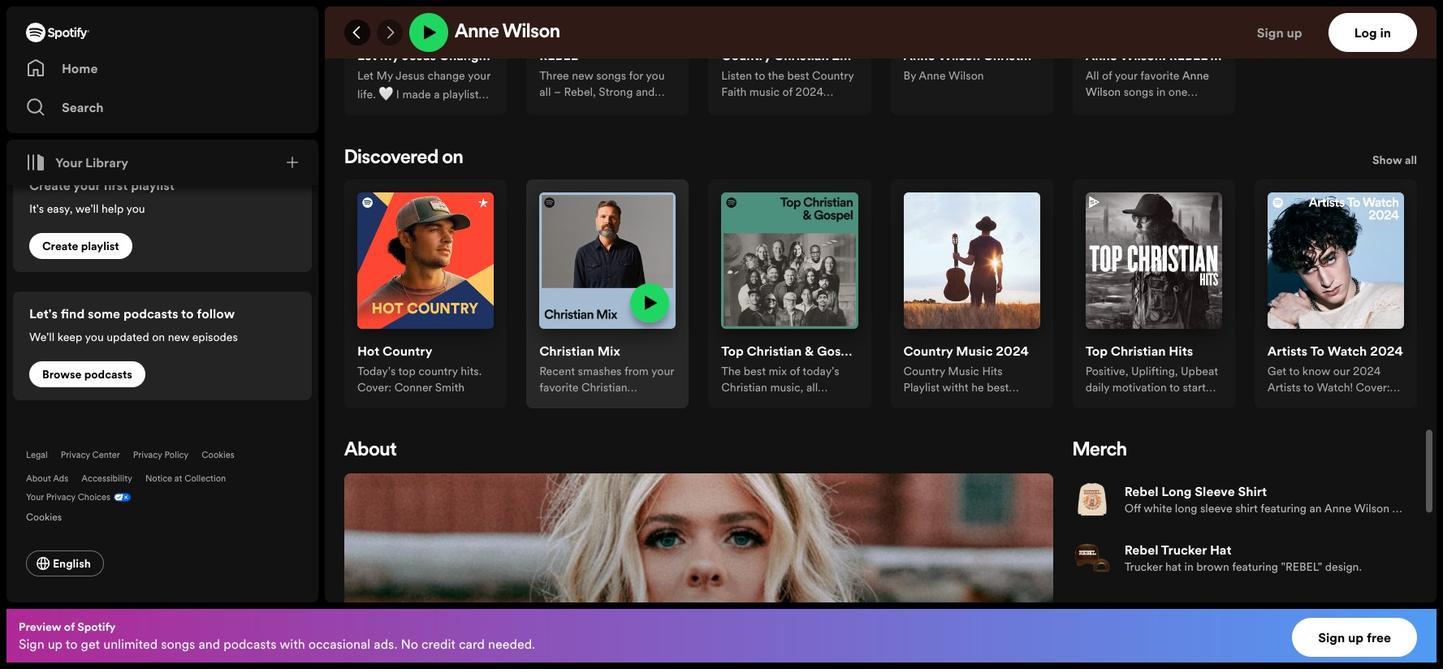 Task type: describe. For each thing, give the bounding box(es) containing it.
top christian & gospel link
[[722, 342, 860, 363]]

keep
[[57, 329, 82, 345]]

artists to watch 2024 get to know our 2024 artists to watch! cover: thxsomuch
[[1268, 342, 1404, 412]]

browse
[[42, 366, 82, 383]]

jesus
[[402, 47, 436, 65]]

2 horizontal spatial your
[[489, 47, 516, 65]]

privacy center link
[[61, 449, 120, 461]]

we'll
[[75, 201, 99, 217]]

notice
[[145, 473, 172, 485]]

music
[[956, 342, 993, 360]]

your library button
[[19, 146, 135, 179]]

top
[[398, 363, 416, 379]]

sign up
[[1257, 24, 1303, 41]]

about for about
[[344, 441, 397, 460]]

!
[[1115, 165, 1118, 182]]

by
[[904, 68, 916, 84]]

sign for sign up
[[1257, 24, 1284, 41]]

home
[[62, 59, 98, 77]]

accessibility link
[[81, 473, 132, 485]]

cover: inside artists to watch 2024 get to know our 2024 artists to watch! cover: thxsomuch
[[1356, 379, 1390, 395]]

today's
[[357, 363, 396, 379]]

at
[[175, 473, 182, 485]]

2 artists from the top
[[1268, 379, 1301, 395]]

our
[[1334, 363, 1350, 379]]

cookies for the rightmost cookies link
[[202, 449, 235, 461]]

anne inside 'link'
[[1086, 47, 1118, 65]]

log in
[[1355, 24, 1392, 41]]

with
[[280, 635, 305, 653]]

top for top christian hits
[[1086, 342, 1108, 360]]

ads.
[[374, 635, 398, 653]]

needed.
[[488, 635, 535, 653]]

sign up free button
[[1293, 618, 1417, 657]]

create your first playlist it's easy, we'll help you
[[29, 176, 174, 217]]

anne inside top bar and user menu element
[[455, 23, 499, 42]]

wilson down christmas
[[949, 68, 984, 84]]

country christian 2024
[[722, 47, 865, 65]]

your privacy choices button
[[26, 491, 111, 504]]

to inside let's find some podcasts to follow we'll keep you updated on new episodes
[[181, 305, 194, 322]]

create for playlist
[[42, 238, 78, 254]]

watch!
[[1317, 379, 1353, 395]]

1 rebel from the left
[[540, 47, 578, 65]]

wilson left christmas
[[939, 47, 980, 65]]

collection inside main element
[[185, 473, 226, 485]]

sign up free
[[1319, 629, 1392, 647]]

privacy center
[[61, 449, 120, 461]]

free
[[1367, 629, 1392, 647]]

artists to watch 2024 link
[[1268, 342, 1404, 363]]

up inside preview of spotify sign up to get unlimited songs and podcasts with occasional ads. no credit card needed.
[[48, 635, 63, 653]]

collection inside anne wilson christmas collection by anne wilson
[[1048, 47, 1111, 65]]

anne wilson link
[[1086, 68, 1209, 100]]

choices
[[78, 491, 111, 504]]

privacy for privacy policy
[[133, 449, 162, 461]]

policy
[[165, 449, 189, 461]]

hat
[[1166, 559, 1182, 575]]

conner
[[394, 379, 432, 395]]

to left watch!
[[1304, 379, 1314, 395]]

mix
[[598, 342, 620, 360]]

top for top christian & gospel
[[722, 342, 744, 360]]

help
[[102, 201, 124, 217]]

unlimited
[[103, 635, 158, 653]]

country music 2024 link
[[904, 342, 1029, 363]]

hot
[[357, 342, 380, 360]]

christian for top christian & gospel
[[747, 342, 802, 360]]

about ads link
[[26, 473, 69, 485]]

your for library
[[55, 154, 82, 171]]

of for sign
[[64, 619, 75, 635]]

show all link
[[1373, 150, 1417, 173]]

show
[[1373, 151, 1403, 168]]

you for some
[[85, 329, 104, 345]]

let's find some podcasts to follow we'll keep you updated on new episodes
[[29, 305, 238, 345]]

playlist inside create your first playlist it's easy, we'll help you
[[131, 176, 174, 194]]

let my jesus change your life
[[357, 47, 542, 65]]

up for sign up
[[1287, 24, 1303, 41]]

hits
[[1169, 342, 1193, 360]]

we'll
[[29, 329, 55, 345]]

english button
[[26, 551, 104, 577]]

discovered
[[344, 148, 439, 168]]

strong sticker
[[1125, 599, 1211, 617]]

rebel for rebel trucker hat trucker hat in brown featuring "rebel" design.
[[1125, 541, 1159, 559]]

1 vertical spatial podcasts
[[84, 366, 132, 383]]

legal link
[[26, 449, 48, 461]]

long
[[1162, 482, 1192, 500]]

songs
[[161, 635, 195, 653]]

go forward image
[[383, 26, 396, 39]]

and
[[199, 635, 220, 653]]

wilson:
[[1121, 47, 1166, 65]]

1 vertical spatial cookies link
[[26, 507, 75, 525]]

rebel for rebel long sleeve shirt
[[1125, 482, 1159, 500]]

card
[[459, 635, 485, 653]]

discovered on element
[[344, 148, 1417, 412]]

browse podcasts
[[42, 366, 132, 383]]

let my jesus change your life link
[[357, 47, 542, 68]]

library
[[85, 154, 128, 171]]

hits.
[[461, 363, 482, 379]]

rebel long sleeve shirt link
[[1125, 482, 1404, 500]]

featuring
[[1232, 559, 1279, 575]]

of for favorite
[[1102, 68, 1113, 84]]

cookies for cookies link to the bottom
[[26, 510, 62, 524]]

sticker
[[1169, 599, 1211, 617]]

privacy for privacy center
[[61, 449, 90, 461]]

new
[[168, 329, 189, 345]]

some
[[88, 305, 120, 322]]

updated
[[107, 329, 149, 345]]

1 horizontal spatial your
[[1115, 68, 1138, 84]]

country for country christian 2024
[[722, 47, 771, 65]]

your library
[[55, 154, 128, 171]]

gospel
[[817, 342, 860, 360]]

smith
[[435, 379, 465, 395]]

easy,
[[47, 201, 73, 217]]

brown
[[1197, 559, 1230, 575]]

on inside let's find some podcasts to follow we'll keep you updated on new episodes
[[152, 329, 165, 345]]



Task type: vqa. For each thing, say whether or not it's contained in the screenshot.
Disable repeat image
no



Task type: locate. For each thing, give the bounding box(es) containing it.
strong sticker image
[[1073, 597, 1112, 636]]

1 vertical spatial create
[[42, 238, 78, 254]]

1 horizontal spatial on
[[442, 148, 463, 168]]

shirt
[[1238, 482, 1267, 500]]

1 vertical spatial on
[[152, 329, 165, 345]]

first
[[103, 176, 128, 194]]

podcasts
[[123, 305, 178, 322], [84, 366, 132, 383], [224, 635, 277, 653]]

discovered on link
[[344, 148, 463, 168]]

privacy up ads
[[61, 449, 90, 461]]

create for your
[[29, 176, 70, 194]]

top bar and user menu element
[[325, 6, 1437, 58]]

1 vertical spatial about
[[26, 473, 51, 485]]

1 horizontal spatial you
[[126, 201, 145, 217]]

0 horizontal spatial your
[[73, 176, 100, 194]]

sign left get
[[19, 635, 44, 653]]

rebel inside 'link'
[[1169, 47, 1208, 65]]

podcasts inside let's find some podcasts to follow we'll keep you updated on new episodes
[[123, 305, 178, 322]]

0 horizontal spatial in
[[1185, 559, 1194, 575]]

in
[[1380, 24, 1392, 41], [1185, 559, 1194, 575]]

anne right by
[[919, 68, 946, 84]]

hot country link
[[357, 342, 433, 363]]

go back image
[[351, 26, 364, 39]]

cookies link
[[202, 449, 235, 461], [26, 507, 75, 525]]

privacy policy link
[[133, 449, 189, 461]]

2 horizontal spatial sign
[[1319, 629, 1345, 647]]

anne wilson christmas collection link
[[904, 47, 1111, 68]]

main element
[[6, 6, 318, 603]]

playlist right first
[[131, 176, 174, 194]]

1 horizontal spatial about
[[344, 441, 397, 460]]

collection up the all
[[1048, 47, 1111, 65]]

1 horizontal spatial rebel
[[1169, 47, 1208, 65]]

your privacy choices
[[26, 491, 111, 504]]

0 horizontal spatial on
[[152, 329, 165, 345]]

christian
[[774, 47, 829, 65], [540, 342, 594, 360], [747, 342, 802, 360], [1111, 342, 1166, 360]]

cover: right our
[[1356, 379, 1390, 395]]

0 vertical spatial podcasts
[[123, 305, 178, 322]]

cover: left top
[[357, 379, 392, 395]]

sign up the beginning)
[[1257, 24, 1284, 41]]

0 horizontal spatial cover:
[[357, 379, 392, 395]]

christian mix link
[[540, 342, 620, 363]]

1 horizontal spatial playlist
[[131, 176, 174, 194]]

log
[[1355, 24, 1377, 41]]

on right discovered
[[442, 148, 463, 168]]

anne up by
[[904, 47, 935, 65]]

0 vertical spatial collection
[[1048, 47, 1111, 65]]

anne
[[455, 23, 499, 42], [904, 47, 935, 65], [1086, 47, 1118, 65], [919, 68, 946, 84], [1182, 68, 1209, 84]]

1 vertical spatial in
[[1185, 559, 1194, 575]]

anne wilson: rebel (the beginning) link
[[1086, 47, 1306, 68]]

0 horizontal spatial rebel
[[540, 47, 578, 65]]

christian for country christian 2024
[[774, 47, 829, 65]]

country
[[419, 363, 458, 379]]

create inside 'button'
[[42, 238, 78, 254]]

credit
[[422, 635, 456, 653]]

anne up change
[[455, 23, 499, 42]]

english
[[53, 556, 91, 572]]

0 horizontal spatial collection
[[185, 473, 226, 485]]

anne wilson christmas collection by anne wilson
[[904, 47, 1111, 84]]

playlist down "help" at the left
[[81, 238, 119, 254]]

1 horizontal spatial in
[[1380, 24, 1392, 41]]

life
[[519, 47, 542, 65]]

2 rebel from the left
[[1169, 47, 1208, 65]]

(the
[[1211, 47, 1238, 65]]

0 vertical spatial about
[[344, 441, 397, 460]]

cookies down your privacy choices 'button' at bottom
[[26, 510, 62, 524]]

your down your library
[[73, 176, 100, 194]]

accessibility
[[81, 473, 132, 485]]

cookies up the 'notice at collection' link
[[202, 449, 235, 461]]

get
[[1268, 363, 1287, 379]]

change
[[439, 47, 486, 65]]

1 vertical spatial of
[[64, 619, 75, 635]]

0 horizontal spatial about
[[26, 473, 51, 485]]

you right "keep"
[[85, 329, 104, 345]]

1 horizontal spatial up
[[1287, 24, 1303, 41]]

sign inside button
[[1257, 24, 1284, 41]]

0 horizontal spatial top
[[722, 342, 744, 360]]

to
[[1311, 342, 1325, 360]]

no
[[401, 635, 418, 653]]

cookies link up the 'notice at collection' link
[[202, 449, 235, 461]]

playlist inside 'button'
[[81, 238, 119, 254]]

2 rebel from the top
[[1125, 541, 1159, 559]]

2 horizontal spatial country
[[904, 342, 953, 360]]

you
[[126, 201, 145, 217], [85, 329, 104, 345]]

rebel trucker hat link
[[1125, 541, 1404, 559]]

up for sign up free
[[1348, 629, 1364, 647]]

about left ads
[[26, 473, 51, 485]]

top christian hits link
[[1086, 342, 1193, 363]]

rebel long sleeve shirt
[[1125, 482, 1267, 500]]

you inside create your first playlist it's easy, we'll help you
[[126, 201, 145, 217]]

strong sticker link
[[1125, 599, 1404, 617]]

all
[[1405, 151, 1417, 168]]

2 horizontal spatial up
[[1348, 629, 1364, 647]]

in right hat
[[1185, 559, 1194, 575]]

your
[[1115, 68, 1138, 84], [73, 176, 100, 194]]

your left library
[[55, 154, 82, 171]]

up inside button
[[1287, 24, 1303, 41]]

up left free
[[1348, 629, 1364, 647]]

1 horizontal spatial cookies
[[202, 449, 235, 461]]

get
[[81, 635, 100, 653]]

2 top from the left
[[1086, 342, 1108, 360]]

know
[[1303, 363, 1331, 379]]

country music 2024
[[904, 342, 1029, 360]]

1 vertical spatial playlist
[[81, 238, 119, 254]]

let's
[[29, 305, 58, 322]]

it's
[[29, 201, 44, 217]]

preview of spotify sign up to get unlimited songs and podcasts with occasional ads. no credit card needed.
[[19, 619, 535, 653]]

notice at collection link
[[145, 473, 226, 485]]

up up the beginning)
[[1287, 24, 1303, 41]]

0 horizontal spatial your
[[26, 491, 44, 504]]

anne down anne wilson: rebel (the beginning)
[[1182, 68, 1209, 84]]

search
[[62, 98, 104, 116]]

to left get
[[66, 635, 78, 653]]

1 vertical spatial you
[[85, 329, 104, 345]]

1 vertical spatial anne wilson
[[1086, 68, 1209, 100]]

wilson down wilson:
[[1086, 84, 1121, 100]]

up inside "button"
[[1348, 629, 1364, 647]]

your down about ads link
[[26, 491, 44, 504]]

2 vertical spatial your
[[26, 491, 44, 504]]

artists left know on the bottom right of the page
[[1268, 379, 1301, 395]]

up left get
[[48, 635, 63, 653]]

strong
[[1125, 599, 1166, 617]]

to inside preview of spotify sign up to get unlimited songs and podcasts with occasional ads. no credit card needed.
[[66, 635, 78, 653]]

collection right "at" on the bottom
[[185, 473, 226, 485]]

anne wilson up life
[[455, 23, 560, 42]]

privacy down ads
[[46, 491, 75, 504]]

about
[[344, 441, 397, 460], [26, 473, 51, 485]]

your inside create your first playlist it's easy, we'll help you
[[73, 176, 100, 194]]

0 vertical spatial rebel
[[1125, 482, 1159, 500]]

0 horizontal spatial cookies
[[26, 510, 62, 524]]

podcasts down 'updated'
[[84, 366, 132, 383]]

artists up 'get' on the right bottom
[[1268, 342, 1308, 360]]

0 vertical spatial of
[[1102, 68, 1113, 84]]

design.
[[1325, 559, 1362, 575]]

about down "conner"
[[344, 441, 397, 460]]

in inside rebel trucker hat trucker hat in brown featuring "rebel" design.
[[1185, 559, 1194, 575]]

favorite
[[1141, 68, 1180, 84]]

in inside button
[[1380, 24, 1392, 41]]

your left life
[[489, 47, 516, 65]]

about ads
[[26, 473, 69, 485]]

let
[[357, 47, 377, 65]]

1 horizontal spatial your
[[55, 154, 82, 171]]

your
[[489, 47, 516, 65], [55, 154, 82, 171], [26, 491, 44, 504]]

show all
[[1373, 151, 1417, 168]]

"rebel"
[[1281, 559, 1323, 575]]

0 vertical spatial in
[[1380, 24, 1392, 41]]

1 vertical spatial your
[[73, 176, 100, 194]]

on left new at the left
[[152, 329, 165, 345]]

spotify
[[77, 619, 116, 635]]

hat
[[1210, 541, 1232, 559]]

cover: inside hot country today's top country hits. cover: conner smith
[[357, 379, 392, 395]]

wilson up life
[[503, 23, 560, 42]]

wilson inside top bar and user menu element
[[503, 23, 560, 42]]

to up new at the left
[[181, 305, 194, 322]]

1 vertical spatial your
[[55, 154, 82, 171]]

christmas
[[983, 47, 1045, 65]]

1 cover: from the left
[[357, 379, 392, 395]]

sign inside preview of spotify sign up to get unlimited songs and podcasts with occasional ads. no credit card needed.
[[19, 635, 44, 653]]

about for about ads
[[26, 473, 51, 485]]

0 horizontal spatial cookies link
[[26, 507, 75, 525]]

1 rebel from the top
[[1125, 482, 1159, 500]]

0 vertical spatial cookies
[[202, 449, 235, 461]]

home link
[[26, 52, 299, 84]]

beginning)
[[1241, 47, 1306, 65]]

about inside main element
[[26, 473, 51, 485]]

0 horizontal spatial country
[[383, 342, 433, 360]]

0 vertical spatial your
[[1115, 68, 1138, 84]]

0 vertical spatial cookies link
[[202, 449, 235, 461]]

merch
[[1073, 441, 1127, 460]]

spotify image
[[26, 23, 89, 42]]

you for first
[[126, 201, 145, 217]]

create up easy,
[[29, 176, 70, 194]]

1 horizontal spatial cover:
[[1356, 379, 1390, 395]]

watch
[[1328, 342, 1367, 360]]

1 horizontal spatial country
[[722, 47, 771, 65]]

0 horizontal spatial you
[[85, 329, 104, 345]]

podcasts inside preview of spotify sign up to get unlimited songs and podcasts with occasional ads. no credit card needed.
[[224, 635, 277, 653]]

you inside let's find some podcasts to follow we'll keep you updated on new episodes
[[85, 329, 104, 345]]

sign left free
[[1319, 629, 1345, 647]]

0 horizontal spatial anne wilson
[[455, 23, 560, 42]]

0 vertical spatial anne wilson
[[455, 23, 560, 42]]

rebel left hat
[[1125, 541, 1159, 559]]

rebel inside rebel trucker hat trucker hat in brown featuring "rebel" design.
[[1125, 541, 1159, 559]]

0 horizontal spatial of
[[64, 619, 75, 635]]

playlist
[[131, 176, 174, 194], [81, 238, 119, 254]]

country for country music 2024
[[904, 342, 953, 360]]

1 horizontal spatial top
[[1086, 342, 1108, 360]]

of left get
[[64, 619, 75, 635]]

follow
[[197, 305, 235, 322]]

podcasts right and
[[224, 635, 277, 653]]

country
[[722, 47, 771, 65], [383, 342, 433, 360], [904, 342, 953, 360]]

1 horizontal spatial cookies link
[[202, 449, 235, 461]]

create inside create your first playlist it's easy, we'll help you
[[29, 176, 70, 194]]

anne wilson down wilson:
[[1086, 68, 1209, 100]]

anne wilson inside top bar and user menu element
[[455, 23, 560, 42]]

create down easy,
[[42, 238, 78, 254]]

your down wilson:
[[1115, 68, 1138, 84]]

rebel
[[540, 47, 578, 65], [1169, 47, 1208, 65]]

christian for top christian hits
[[1111, 342, 1166, 360]]

in right log at the top right of page
[[1380, 24, 1392, 41]]

0 vertical spatial your
[[489, 47, 516, 65]]

to right 'get' on the right bottom
[[1289, 363, 1300, 379]]

0 horizontal spatial sign
[[19, 635, 44, 653]]

sleeve
[[1195, 482, 1235, 500]]

rebel left long
[[1125, 482, 1159, 500]]

of inside preview of spotify sign up to get unlimited songs and podcasts with occasional ads. no credit card needed.
[[64, 619, 75, 635]]

rebel trucker hat image
[[1073, 538, 1112, 577]]

country inside hot country today's top country hits. cover: conner smith
[[383, 342, 433, 360]]

0 vertical spatial you
[[126, 201, 145, 217]]

rebel link
[[540, 47, 578, 68]]

your for privacy
[[26, 491, 44, 504]]

0 vertical spatial on
[[442, 148, 463, 168]]

sign
[[1257, 24, 1284, 41], [1319, 629, 1345, 647], [19, 635, 44, 653]]

cookies
[[202, 449, 235, 461], [26, 510, 62, 524]]

0 vertical spatial create
[[29, 176, 70, 194]]

0 horizontal spatial playlist
[[81, 238, 119, 254]]

browse podcasts link
[[29, 361, 145, 387]]

anne up the all
[[1086, 47, 1118, 65]]

cookies link down your privacy choices 'button' at bottom
[[26, 507, 75, 525]]

1 horizontal spatial sign
[[1257, 24, 1284, 41]]

1 vertical spatial cookies
[[26, 510, 62, 524]]

rebel long sleeve shirt image
[[1073, 480, 1112, 519]]

podcasts up 'updated'
[[123, 305, 178, 322]]

your inside "button"
[[55, 154, 82, 171]]

notice at collection
[[145, 473, 226, 485]]

sign inside "button"
[[1319, 629, 1345, 647]]

1 horizontal spatial anne wilson
[[1086, 68, 1209, 100]]

2 cover: from the left
[[1356, 379, 1390, 395]]

you right "help" at the left
[[126, 201, 145, 217]]

california consumer privacy act (ccpa) opt-out icon image
[[111, 491, 131, 507]]

1 vertical spatial collection
[[185, 473, 226, 485]]

1 top from the left
[[722, 342, 744, 360]]

episodes
[[192, 329, 238, 345]]

1 vertical spatial rebel
[[1125, 541, 1159, 559]]

2024
[[832, 47, 865, 65], [996, 342, 1029, 360], [1371, 342, 1404, 360], [1353, 363, 1381, 379]]

ads
[[53, 473, 69, 485]]

0 vertical spatial playlist
[[131, 176, 174, 194]]

privacy up notice on the bottom left of page
[[133, 449, 162, 461]]

my
[[380, 47, 399, 65]]

1 horizontal spatial of
[[1102, 68, 1113, 84]]

1 artists from the top
[[1268, 342, 1308, 360]]

of right the all
[[1102, 68, 1113, 84]]

1 horizontal spatial collection
[[1048, 47, 1111, 65]]

2 vertical spatial podcasts
[[224, 635, 277, 653]]

0 horizontal spatial up
[[48, 635, 63, 653]]

all of your favorite
[[1086, 68, 1182, 84]]

sign for sign up free
[[1319, 629, 1345, 647]]

0 vertical spatial artists
[[1268, 342, 1308, 360]]

thxsomuch
[[1268, 395, 1330, 412]]

to
[[181, 305, 194, 322], [1289, 363, 1300, 379], [1304, 379, 1314, 395], [66, 635, 78, 653]]

preview
[[19, 619, 61, 635]]

1 vertical spatial artists
[[1268, 379, 1301, 395]]

&
[[805, 342, 814, 360]]



